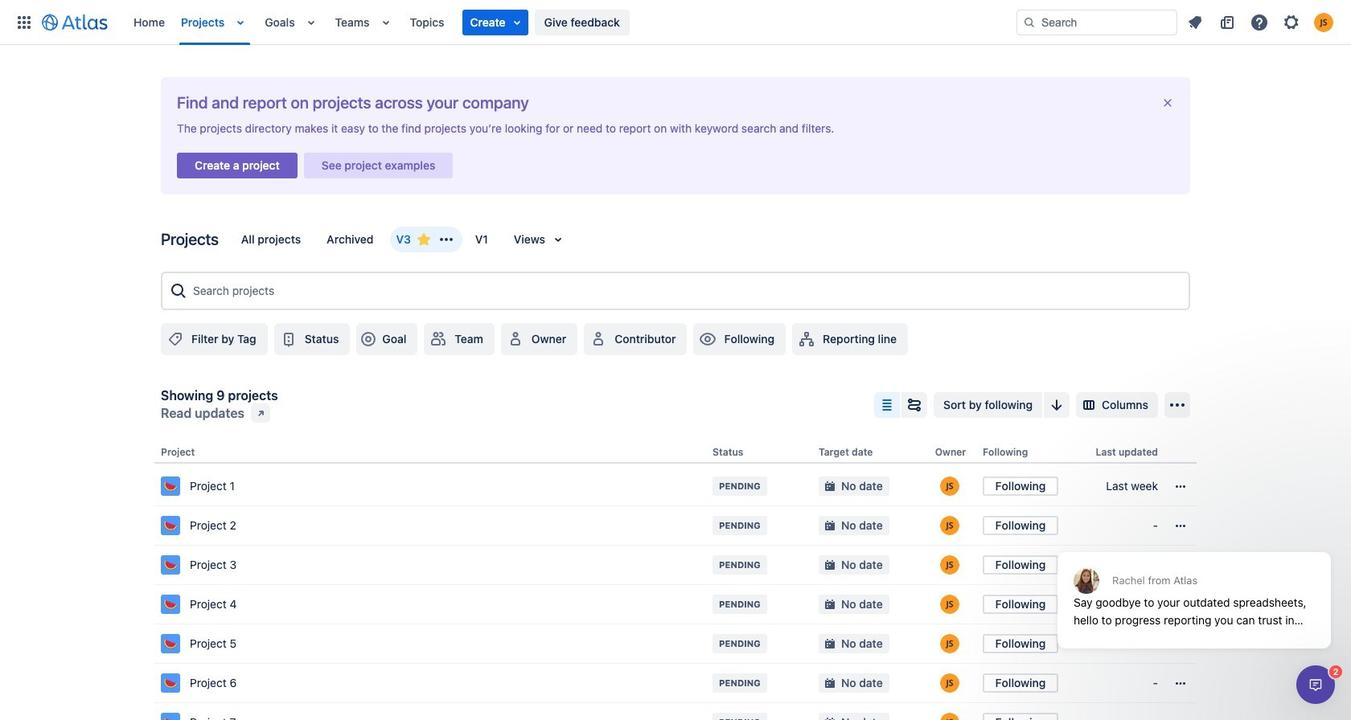 Task type: describe. For each thing, give the bounding box(es) containing it.
0 vertical spatial dialog
[[1050, 513, 1339, 661]]

search projects image
[[169, 282, 188, 301]]

notifications image
[[1186, 12, 1205, 32]]

reverse sort order image
[[1047, 396, 1067, 415]]

close banner image
[[1162, 97, 1174, 109]]

remove from starred image
[[414, 230, 433, 249]]

list item inside list
[[462, 9, 528, 35]]

0 horizontal spatial list
[[125, 0, 1017, 45]]

1 vertical spatial dialog
[[1297, 666, 1335, 705]]

Search projects field
[[188, 277, 1182, 306]]

following image
[[699, 330, 718, 349]]

display as timeline image
[[905, 396, 924, 415]]

top element
[[10, 0, 1017, 45]]

settings image
[[1282, 12, 1301, 32]]

help image
[[1250, 12, 1269, 32]]

Search field
[[1017, 9, 1178, 35]]



Task type: vqa. For each thing, say whether or not it's contained in the screenshot.
Add a follower icon
no



Task type: locate. For each thing, give the bounding box(es) containing it.
list item
[[462, 9, 528, 35]]

dialog
[[1050, 513, 1339, 661], [1297, 666, 1335, 705]]

search image
[[1023, 16, 1036, 29]]

1 horizontal spatial list
[[1181, 9, 1342, 35]]

None search field
[[1017, 9, 1178, 35]]

switch to... image
[[14, 12, 34, 32]]

status image
[[279, 330, 298, 349]]

banner
[[0, 0, 1351, 45]]

list
[[125, 0, 1017, 45], [1181, 9, 1342, 35]]

tag image
[[166, 330, 185, 349]]

more image
[[437, 230, 456, 249]]

display as list image
[[878, 396, 897, 415]]

account image
[[1314, 12, 1334, 32]]



